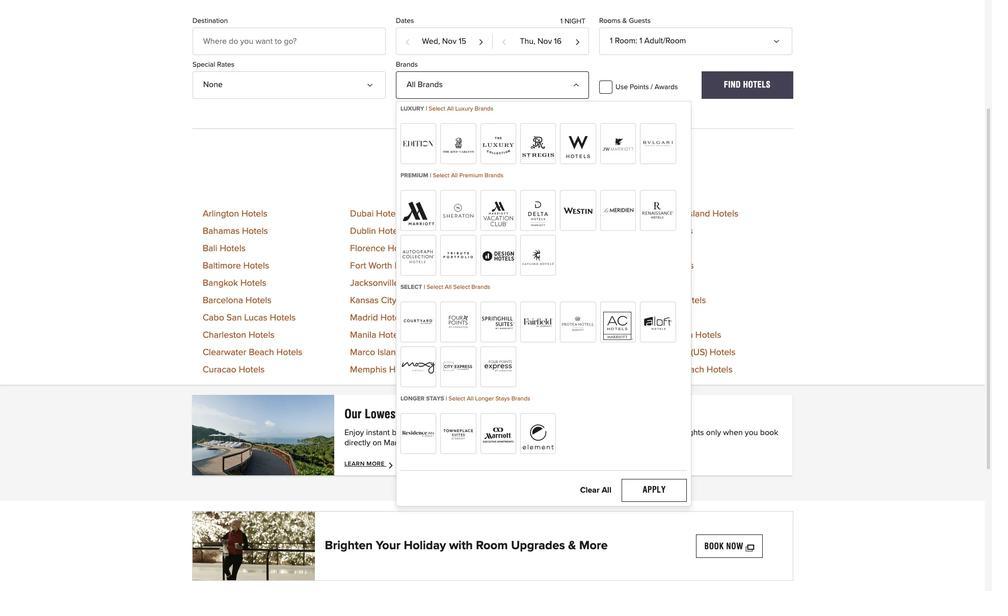 Task type: locate. For each thing, give the bounding box(es) containing it.
rome
[[487, 331, 511, 340]]

0 horizontal spatial &
[[568, 540, 576, 552]]

holiday
[[404, 540, 446, 552]]

all up luxury
[[407, 80, 416, 89]]

1 horizontal spatial &
[[623, 17, 627, 24]]

clear all
[[580, 486, 611, 494]]

| right premium
[[430, 173, 431, 179]]

city for kansas
[[381, 296, 397, 305]]

select all luxury brands link
[[429, 106, 493, 112]]

juan
[[505, 348, 524, 357]]

brighten
[[325, 540, 373, 552]]

clear
[[580, 486, 600, 494]]

montreal
[[487, 227, 523, 236]]

0 vertical spatial island
[[687, 210, 710, 219]]

park city hotels link
[[487, 314, 551, 323]]

rate
[[469, 429, 485, 437]]

with
[[449, 540, 473, 552]]

book now
[[705, 542, 743, 551]]

0 horizontal spatial city
[[381, 296, 397, 305]]

sydney hotels
[[635, 227, 693, 236]]

destination
[[192, 17, 228, 24]]

west
[[635, 366, 655, 375]]

0 horizontal spatial free
[[591, 429, 607, 437]]

next check-in dates image
[[478, 34, 484, 50]]

san juan hotels
[[487, 348, 553, 357]]

bahamas hotels
[[203, 227, 268, 236]]

brands up all brands
[[396, 61, 418, 68]]

0 vertical spatial more
[[367, 461, 385, 468]]

fort
[[350, 262, 366, 271]]

1 left 'night'
[[560, 18, 563, 25]]

toronto hotels link
[[635, 262, 694, 271]]

0 vertical spatial on
[[545, 407, 556, 422]]

springs
[[509, 296, 540, 305]]

park city hotels
[[487, 314, 551, 323]]

arlington hotels
[[203, 210, 267, 219]]

select up instant
[[449, 396, 465, 402]]

charleston
[[203, 331, 246, 340]]

dublin hotels
[[350, 227, 404, 236]]

bangkok
[[203, 279, 238, 288]]

2 horizontal spatial 1
[[640, 37, 642, 45]]

1 vertical spatial san
[[487, 348, 503, 357]]

city up "rome hotels"
[[508, 314, 523, 323]]

none link
[[192, 71, 386, 99]]

/room
[[663, 37, 686, 45]]

1 vertical spatial on
[[373, 439, 382, 447]]

best
[[451, 429, 467, 437]]

beach down charleston hotels
[[249, 348, 274, 357]]

| for luxury |
[[426, 106, 427, 112]]

benefits
[[392, 429, 421, 437]]

1 vertical spatial more
[[579, 540, 608, 552]]

1 horizontal spatial 1
[[610, 37, 613, 45]]

all brands
[[407, 80, 443, 89]]

select for select all luxury brands
[[429, 106, 445, 112]]

madrid hotels
[[350, 314, 406, 323]]

manila hotels link
[[350, 331, 405, 340]]

brands up 'luxury | select all luxury brands'
[[418, 80, 443, 89]]

select right select
[[427, 284, 443, 291]]

montreal hotels
[[487, 227, 551, 236]]

beach for clearwater
[[249, 348, 274, 357]]

0 horizontal spatial room
[[476, 540, 508, 552]]

learn more
[[344, 461, 387, 468]]

city down jacksonville hotels
[[381, 296, 397, 305]]

barcelona hotels
[[203, 296, 272, 305]]

& right upgrades
[[568, 540, 576, 552]]

clearwater
[[203, 348, 246, 357]]

1 vertical spatial city
[[508, 314, 523, 323]]

san down barcelona hotels
[[227, 314, 242, 323]]

jacksonville hotels link
[[350, 279, 427, 288]]

1 horizontal spatial room
[[615, 37, 636, 45]]

1 horizontal spatial on
[[545, 407, 556, 422]]

| right luxury
[[426, 106, 427, 112]]

sydney hotels link
[[635, 227, 693, 236]]

0 horizontal spatial palm
[[487, 296, 507, 305]]

1 down 'rooms'
[[610, 37, 613, 45]]

1 horizontal spatial palm
[[657, 366, 677, 375]]

island up memphis hotels on the left of page
[[378, 348, 401, 357]]

directly
[[344, 439, 370, 447]]

all left luxury
[[447, 106, 454, 112]]

beach up virgin islands (us) hotels
[[668, 331, 693, 340]]

on down instant
[[373, 439, 382, 447]]

0 vertical spatial city
[[381, 296, 397, 305]]

florence hotels
[[350, 244, 414, 253]]

marco island hotels
[[350, 348, 430, 357]]

virgin islands (us) hotels link
[[635, 348, 736, 357]]

beach down montreal hotels link
[[515, 244, 540, 253]]

select for select all select brands
[[427, 284, 443, 291]]

1 horizontal spatial san
[[487, 348, 503, 357]]

0 vertical spatial &
[[623, 17, 627, 24]]

1 horizontal spatial free
[[663, 429, 679, 437]]

palm down islands
[[657, 366, 677, 375]]

kansas
[[350, 296, 379, 305]]

prices.
[[402, 407, 436, 422]]

bangkok hotels link
[[203, 279, 266, 288]]

hotels inside button
[[743, 80, 771, 90]]

0 horizontal spatial more
[[367, 461, 385, 468]]

room right with
[[476, 540, 508, 552]]

charleston hotels
[[203, 331, 275, 340]]

fort worth hotels link
[[350, 262, 421, 271]]

night
[[565, 18, 586, 25]]

select right luxury
[[429, 106, 445, 112]]

1 night
[[560, 18, 586, 25]]

stays
[[426, 396, 444, 402]]

book direct image
[[192, 395, 334, 476]]

more
[[367, 461, 385, 468], [579, 540, 608, 552]]

find hotels button
[[702, 71, 793, 99]]

& right 'rooms'
[[623, 17, 627, 24]]

nights
[[681, 429, 704, 437]]

padre
[[661, 210, 684, 219]]

island right 'padre'
[[687, 210, 710, 219]]

venice hotels
[[635, 314, 691, 323]]

0 horizontal spatial on
[[373, 439, 382, 447]]

free right earn
[[663, 429, 679, 437]]

dublin
[[350, 227, 376, 236]]

rome hotels link
[[487, 331, 539, 340]]

select
[[429, 106, 445, 112], [433, 173, 450, 179], [427, 284, 443, 291], [453, 284, 470, 291], [449, 396, 465, 402]]

hotels
[[743, 80, 771, 90], [242, 210, 267, 219], [376, 210, 402, 219], [541, 210, 567, 219], [713, 210, 739, 219], [242, 227, 268, 236], [378, 227, 404, 236], [525, 227, 551, 236], [667, 227, 693, 236], [220, 244, 246, 253], [388, 244, 414, 253], [542, 244, 568, 253], [243, 262, 269, 271], [395, 262, 421, 271], [511, 262, 537, 271], [668, 262, 694, 271], [240, 279, 266, 288], [401, 279, 427, 288], [542, 279, 568, 288], [666, 279, 692, 288], [246, 296, 272, 305], [399, 296, 425, 305], [542, 296, 568, 305], [680, 296, 706, 305], [270, 314, 296, 323], [380, 314, 406, 323], [525, 314, 551, 323], [665, 314, 691, 323], [249, 331, 275, 340], [379, 331, 405, 340], [513, 331, 539, 340], [695, 331, 721, 340], [276, 348, 302, 357], [404, 348, 430, 357], [527, 348, 553, 357], [710, 348, 736, 357], [239, 366, 265, 375], [389, 366, 415, 375], [525, 366, 551, 375], [707, 366, 733, 375]]

jacksonville hotels
[[350, 279, 427, 288]]

virginia beach hotels
[[635, 331, 721, 340]]

:
[[636, 37, 637, 45]]

1 right :
[[640, 37, 642, 45]]

enjoy
[[344, 429, 364, 437]]

beach for miami
[[514, 210, 539, 219]]

beach up montreal hotels link
[[514, 210, 539, 219]]

memphis hotels link
[[350, 366, 415, 375]]

madrid
[[350, 314, 378, 323]]

| right select
[[424, 284, 425, 291]]

all
[[407, 80, 416, 89], [447, 106, 454, 112], [451, 173, 458, 179], [445, 284, 452, 291], [467, 396, 474, 402], [602, 486, 611, 494]]

arrow down image
[[776, 34, 784, 42]]

instant
[[366, 429, 390, 437]]

virginia
[[635, 331, 665, 340]]

0 horizontal spatial 1
[[560, 18, 563, 25]]

south padre island hotels link
[[635, 210, 739, 219]]

bali hotels link
[[203, 244, 246, 253]]

fort worth hotels
[[350, 262, 421, 271]]

1 vertical spatial room
[[476, 540, 508, 552]]

curacao
[[203, 366, 236, 375]]

1 horizontal spatial city
[[508, 314, 523, 323]]

0 vertical spatial san
[[227, 314, 242, 323]]

next check-out dates image
[[575, 34, 580, 50]]

baltimore hotels
[[203, 262, 269, 271]]

on right the 'only' on the bottom of page
[[545, 407, 556, 422]]

room
[[615, 37, 636, 45], [476, 540, 508, 552]]

free right in,
[[591, 429, 607, 437]]

palm up park
[[487, 296, 507, 305]]

tucson
[[635, 279, 664, 288]]

san down rome
[[487, 348, 503, 357]]

room down rooms & guests
[[615, 37, 636, 45]]

1 horizontal spatial island
[[687, 210, 710, 219]]

1 vertical spatial island
[[378, 348, 401, 357]]

select all select brands link
[[427, 284, 490, 291]]

select right premium
[[433, 173, 450, 179]]

woman with ice skates sipping hot cocoa looking at lights on ice rink image
[[192, 512, 315, 581]]

| right stays
[[446, 396, 447, 402]]



Task type: describe. For each thing, give the bounding box(es) containing it.
beach for virginia
[[668, 331, 693, 340]]

brands down napa
[[472, 284, 490, 291]]

charleston hotels link
[[203, 331, 275, 340]]

brands up the 'only' on the bottom of page
[[512, 396, 530, 402]]

awards
[[655, 83, 678, 91]]

0 horizontal spatial san
[[227, 314, 242, 323]]

bahamas
[[203, 227, 240, 236]]

premium
[[459, 173, 483, 179]]

lowest
[[365, 407, 399, 422]]

falls
[[521, 279, 539, 288]]

rome hotels
[[487, 331, 539, 340]]

virgin
[[635, 348, 658, 357]]

arlington
[[203, 210, 239, 219]]

| for select |
[[424, 284, 425, 291]]

rooms & guests
[[599, 17, 651, 24]]

city for park
[[508, 314, 523, 323]]

brighten your holiday with room upgrades & more
[[325, 540, 608, 552]]

longer
[[475, 396, 494, 402]]

brands right luxury
[[475, 106, 493, 112]]

enjoy instant benefits like our best rate guarantee, mobile check-in, free wi-fi and earn free nights only when you book directly on marriott.com.
[[344, 429, 778, 447]]

adult
[[644, 37, 663, 45]]

marriott.com
[[559, 407, 622, 422]]

florence hotels link
[[350, 244, 414, 253]]

west palm beach hotels link
[[635, 366, 733, 375]]

book now link
[[696, 534, 763, 558]]

arrow right image
[[388, 461, 396, 469]]

Check-in text field
[[396, 28, 492, 54]]

curacao hotels link
[[203, 366, 265, 375]]

venice hotels link
[[635, 314, 691, 323]]

kansas city hotels link
[[350, 296, 425, 305]]

all right select
[[445, 284, 452, 291]]

beach for myrtle
[[515, 244, 540, 253]]

1 free from the left
[[591, 429, 607, 437]]

san juan hotels link
[[487, 348, 553, 357]]

trigger image
[[369, 78, 377, 86]]

1 vertical spatial palm
[[657, 366, 677, 375]]

and
[[629, 429, 642, 437]]

bangkok hotels
[[203, 279, 266, 288]]

all left premium at the top of the page
[[451, 173, 458, 179]]

myrtle beach hotels link
[[487, 244, 568, 253]]

all brands link
[[396, 71, 589, 99]]

curacao hotels
[[203, 366, 265, 375]]

park
[[487, 314, 505, 323]]

longer stays | select all longer stays brands
[[400, 396, 530, 402]]

when
[[723, 429, 743, 437]]

niagara falls hotels
[[487, 279, 568, 288]]

rooms
[[599, 17, 621, 24]]

luxury | select all luxury brands
[[400, 106, 493, 112]]

benefits.
[[475, 407, 517, 422]]

0 horizontal spatial island
[[378, 348, 401, 357]]

south
[[635, 210, 658, 219]]

kansas city hotels
[[350, 296, 425, 305]]

bali
[[203, 244, 217, 253]]

rates
[[217, 61, 234, 68]]

2 free from the left
[[663, 429, 679, 437]]

apply
[[643, 485, 666, 495]]

book
[[705, 542, 724, 551]]

virginia beach hotels link
[[635, 331, 721, 340]]

1 for 1 night
[[560, 18, 563, 25]]

stays
[[496, 396, 510, 402]]

niagara
[[487, 279, 519, 288]]

vancouver hotels
[[635, 296, 706, 305]]

arlington hotels link
[[203, 210, 267, 219]]

dublin hotels link
[[350, 227, 404, 236]]

marco
[[350, 348, 375, 357]]

florence
[[350, 244, 385, 253]]

guarantee,
[[487, 429, 527, 437]]

our lowest prices.  instant benefits.  only on marriott.com
[[344, 407, 622, 422]]

clear all link
[[572, 480, 620, 501]]

jacksonville
[[350, 279, 399, 288]]

sydney
[[635, 227, 665, 236]]

Destination text field
[[192, 27, 386, 55]]

tucson hotels link
[[635, 279, 692, 288]]

0 vertical spatial room
[[615, 37, 636, 45]]

trigger image
[[572, 78, 580, 86]]

toronto
[[635, 262, 666, 271]]

wi-
[[609, 429, 621, 437]]

on inside enjoy instant benefits like our best rate guarantee, mobile check-in, free wi-fi and earn free nights only when you book directly on marriott.com.
[[373, 439, 382, 447]]

all right clear
[[602, 486, 611, 494]]

apply link
[[622, 479, 687, 502]]

marriott.com.
[[384, 439, 430, 447]]

select for select all premium brands
[[433, 173, 450, 179]]

brands right premium at the top of the page
[[485, 173, 503, 179]]

(us)
[[691, 348, 707, 357]]

palm springs hotels
[[487, 296, 568, 305]]

special
[[192, 61, 215, 68]]

virgin islands (us) hotels
[[635, 348, 736, 357]]

upgrades
[[511, 540, 565, 552]]

opens in a new browser window. image
[[746, 542, 754, 551]]

select left niagara
[[453, 284, 470, 291]]

miami beach hotels
[[487, 210, 567, 219]]

barcelona hotels link
[[203, 296, 272, 305]]

select | select all select brands
[[400, 284, 490, 291]]

napa
[[487, 262, 509, 271]]

beach down virgin islands (us) hotels link
[[679, 366, 704, 375]]

in,
[[580, 429, 588, 437]]

your
[[376, 540, 401, 552]]

0 vertical spatial palm
[[487, 296, 507, 305]]

manila
[[350, 331, 376, 340]]

all left longer at the bottom
[[467, 396, 474, 402]]

Check-out text field
[[493, 28, 589, 54]]

bali hotels
[[203, 244, 246, 253]]

dates
[[396, 17, 414, 24]]

special rates
[[192, 61, 234, 68]]

1 vertical spatial &
[[568, 540, 576, 552]]

1 for 1 room : 1 adult /room
[[610, 37, 613, 45]]

1 horizontal spatial more
[[579, 540, 608, 552]]

select
[[400, 284, 422, 291]]

palm springs hotels link
[[487, 296, 568, 305]]

sarasota hotels link
[[487, 366, 551, 375]]

1 room : 1 adult /room
[[610, 37, 686, 45]]

book
[[760, 429, 778, 437]]

learn more link
[[344, 461, 396, 469]]

worth
[[369, 262, 392, 271]]

dubai
[[350, 210, 374, 219]]

| for premium |
[[430, 173, 431, 179]]

use points / awards
[[616, 83, 678, 91]]

miami beach hotels link
[[487, 210, 567, 219]]



Task type: vqa. For each thing, say whether or not it's contained in the screenshot.
middle hour
no



